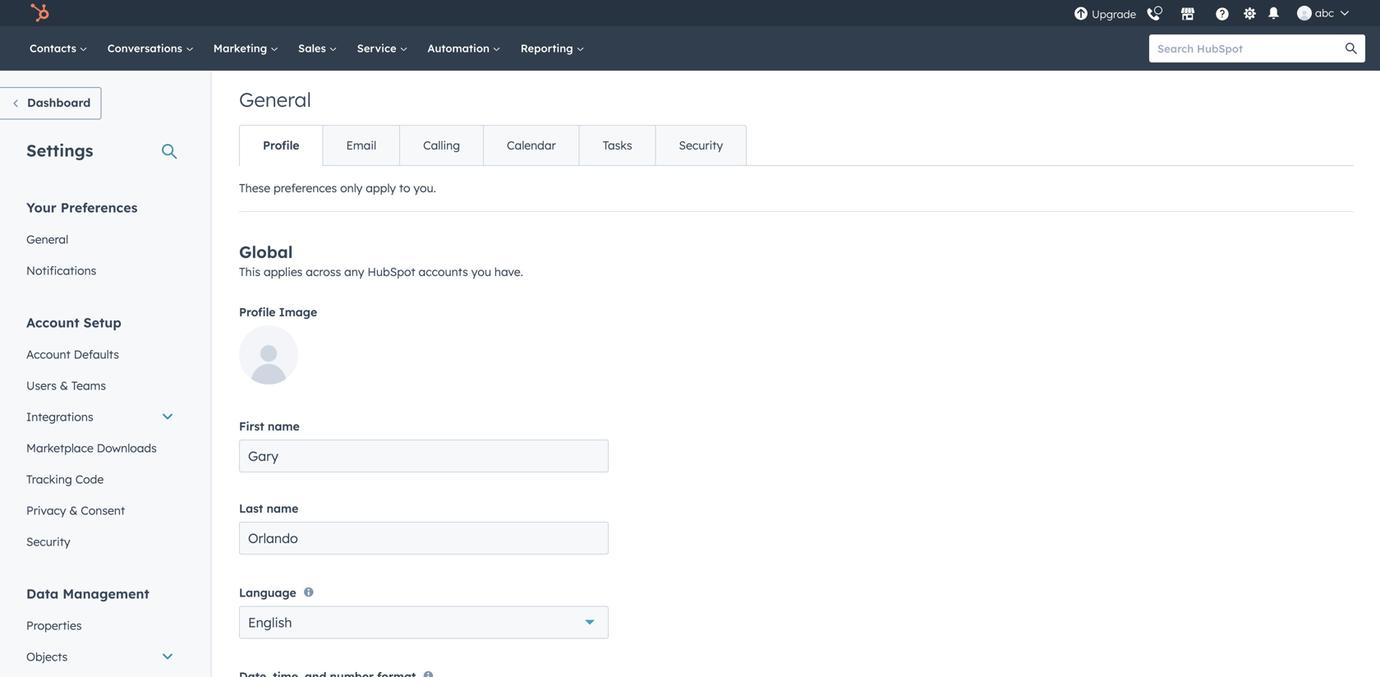 Task type: locate. For each thing, give the bounding box(es) containing it.
name right first
[[268, 419, 300, 434]]

automation link
[[418, 26, 511, 71]]

marketplace downloads
[[26, 441, 157, 455]]

data management element
[[16, 585, 184, 677]]

only
[[340, 181, 363, 195]]

navigation
[[239, 125, 747, 166]]

name for last name
[[267, 501, 299, 516]]

security inside account setup element
[[26, 535, 70, 549]]

1 vertical spatial profile
[[239, 305, 276, 319]]

last
[[239, 501, 263, 516]]

0 horizontal spatial general
[[26, 232, 68, 247]]

Search HubSpot search field
[[1150, 35, 1351, 62]]

1 vertical spatial &
[[69, 503, 78, 518]]

defaults
[[74, 347, 119, 362]]

account up account defaults
[[26, 314, 79, 331]]

1 horizontal spatial security link
[[656, 126, 747, 165]]

security
[[679, 138, 724, 152], [26, 535, 70, 549]]

privacy & consent link
[[16, 495, 184, 527]]

tasks link
[[579, 126, 656, 165]]

upgrade
[[1093, 7, 1137, 21]]

service link
[[347, 26, 418, 71]]

have.
[[495, 265, 523, 279]]

your
[[26, 199, 57, 216]]

objects button
[[16, 642, 184, 673]]

you
[[472, 265, 492, 279]]

english
[[248, 614, 292, 631]]

across
[[306, 265, 341, 279]]

0 horizontal spatial &
[[60, 379, 68, 393]]

1 horizontal spatial &
[[69, 503, 78, 518]]

general up profile link
[[239, 87, 311, 112]]

security link
[[656, 126, 747, 165], [16, 527, 184, 558]]

menu containing abc
[[1073, 0, 1361, 26]]

data management
[[26, 586, 149, 602]]

2 account from the top
[[26, 347, 71, 362]]

preferences
[[61, 199, 138, 216]]

1 vertical spatial account
[[26, 347, 71, 362]]

calling link
[[400, 126, 483, 165]]

tracking code
[[26, 472, 104, 487]]

your preferences
[[26, 199, 138, 216]]

help image
[[1216, 7, 1231, 22]]

0 vertical spatial security
[[679, 138, 724, 152]]

profile
[[263, 138, 300, 152], [239, 305, 276, 319]]

hubspot link
[[20, 3, 62, 23]]

profile for profile
[[263, 138, 300, 152]]

& right the privacy
[[69, 503, 78, 518]]

these preferences only apply to you.
[[239, 181, 436, 195]]

general inside general link
[[26, 232, 68, 247]]

account
[[26, 314, 79, 331], [26, 347, 71, 362]]

&
[[60, 379, 68, 393], [69, 503, 78, 518]]

these
[[239, 181, 271, 195]]

& inside "link"
[[69, 503, 78, 518]]

general down your at the left of page
[[26, 232, 68, 247]]

to
[[399, 181, 411, 195]]

profile up preferences
[[263, 138, 300, 152]]

profile for profile image
[[239, 305, 276, 319]]

notifications image
[[1267, 7, 1282, 22]]

name right last
[[267, 501, 299, 516]]

reporting link
[[511, 26, 595, 71]]

0 horizontal spatial security link
[[16, 527, 184, 558]]

1 vertical spatial name
[[267, 501, 299, 516]]

notifications link
[[16, 255, 184, 286]]

1 account from the top
[[26, 314, 79, 331]]

menu
[[1073, 0, 1361, 26]]

teams
[[71, 379, 106, 393]]

0 vertical spatial account
[[26, 314, 79, 331]]

search button
[[1338, 35, 1366, 62]]

general link
[[16, 224, 184, 255]]

conversations link
[[98, 26, 204, 71]]

last name
[[239, 501, 299, 516]]

account up users
[[26, 347, 71, 362]]

users & teams
[[26, 379, 106, 393]]

account for account setup
[[26, 314, 79, 331]]

marketplace downloads link
[[16, 433, 184, 464]]

code
[[75, 472, 104, 487]]

hubspot image
[[30, 3, 49, 23]]

gary orlando image
[[1298, 6, 1313, 21]]

1 horizontal spatial security
[[679, 138, 724, 152]]

0 vertical spatial general
[[239, 87, 311, 112]]

integrations
[[26, 410, 93, 424]]

0 horizontal spatial security
[[26, 535, 70, 549]]

& right users
[[60, 379, 68, 393]]

1 vertical spatial security
[[26, 535, 70, 549]]

0 vertical spatial &
[[60, 379, 68, 393]]

calling icon image
[[1147, 8, 1162, 22]]

profile left image
[[239, 305, 276, 319]]

properties link
[[16, 610, 184, 642]]

account for account defaults
[[26, 347, 71, 362]]

global this applies across any hubspot accounts you have.
[[239, 242, 523, 279]]

1 vertical spatial security link
[[16, 527, 184, 558]]

general
[[239, 87, 311, 112], [26, 232, 68, 247]]

& for users
[[60, 379, 68, 393]]

profile image
[[239, 305, 317, 319]]

1 vertical spatial general
[[26, 232, 68, 247]]

automation
[[428, 42, 493, 55]]

your preferences element
[[16, 199, 184, 286]]

settings image
[[1243, 7, 1258, 22]]

management
[[63, 586, 149, 602]]

calling icon button
[[1140, 1, 1168, 25]]

applies
[[264, 265, 303, 279]]

name for first name
[[268, 419, 300, 434]]

tasks
[[603, 138, 633, 152]]

email
[[346, 138, 377, 152]]

0 vertical spatial name
[[268, 419, 300, 434]]

0 vertical spatial profile
[[263, 138, 300, 152]]



Task type: vqa. For each thing, say whether or not it's contained in the screenshot.
the topmost Security
yes



Task type: describe. For each thing, give the bounding box(es) containing it.
tracking
[[26, 472, 72, 487]]

account setup
[[26, 314, 121, 331]]

hubspot
[[368, 265, 416, 279]]

marketing
[[214, 42, 270, 55]]

reporting
[[521, 42, 577, 55]]

this
[[239, 265, 261, 279]]

image
[[279, 305, 317, 319]]

any
[[345, 265, 365, 279]]

privacy & consent
[[26, 503, 125, 518]]

abc
[[1316, 6, 1335, 20]]

first name
[[239, 419, 300, 434]]

calendar link
[[483, 126, 579, 165]]

account defaults link
[[16, 339, 184, 370]]

calling
[[423, 138, 460, 152]]

tracking code link
[[16, 464, 184, 495]]

& for privacy
[[69, 503, 78, 518]]

downloads
[[97, 441, 157, 455]]

1 horizontal spatial general
[[239, 87, 311, 112]]

preferences
[[274, 181, 337, 195]]

data
[[26, 586, 59, 602]]

email link
[[323, 126, 400, 165]]

you.
[[414, 181, 436, 195]]

contacts
[[30, 42, 79, 55]]

help button
[[1209, 4, 1237, 22]]

profile link
[[240, 126, 323, 165]]

marketplace
[[26, 441, 94, 455]]

sales
[[298, 42, 329, 55]]

marketplaces image
[[1181, 7, 1196, 22]]

calendar
[[507, 138, 556, 152]]

properties
[[26, 619, 82, 633]]

account defaults
[[26, 347, 119, 362]]

service
[[357, 42, 400, 55]]

marketing link
[[204, 26, 289, 71]]

language
[[239, 586, 297, 600]]

navigation containing profile
[[239, 125, 747, 166]]

users
[[26, 379, 57, 393]]

english button
[[239, 606, 609, 639]]

accounts
[[419, 265, 468, 279]]

global
[[239, 242, 293, 262]]

settings link
[[1240, 5, 1261, 22]]

integrations button
[[16, 402, 184, 433]]

conversations
[[107, 42, 186, 55]]

search image
[[1346, 43, 1358, 54]]

security for security link to the left
[[26, 535, 70, 549]]

contacts link
[[20, 26, 98, 71]]

security for the top security link
[[679, 138, 724, 152]]

settings
[[26, 140, 93, 161]]

First name text field
[[239, 440, 609, 473]]

edit button
[[239, 326, 298, 390]]

users & teams link
[[16, 370, 184, 402]]

setup
[[83, 314, 121, 331]]

consent
[[81, 503, 125, 518]]

first
[[239, 419, 264, 434]]

notifications
[[26, 263, 96, 278]]

notifications button
[[1264, 5, 1285, 22]]

privacy
[[26, 503, 66, 518]]

dashboard link
[[0, 87, 101, 120]]

account setup element
[[16, 314, 184, 558]]

abc button
[[1288, 0, 1360, 26]]

Last name text field
[[239, 522, 609, 555]]

dashboard
[[27, 95, 91, 110]]

marketplaces button
[[1171, 0, 1206, 26]]

objects
[[26, 650, 68, 664]]

0 vertical spatial security link
[[656, 126, 747, 165]]

sales link
[[289, 26, 347, 71]]

apply
[[366, 181, 396, 195]]

upgrade image
[[1074, 7, 1089, 22]]



